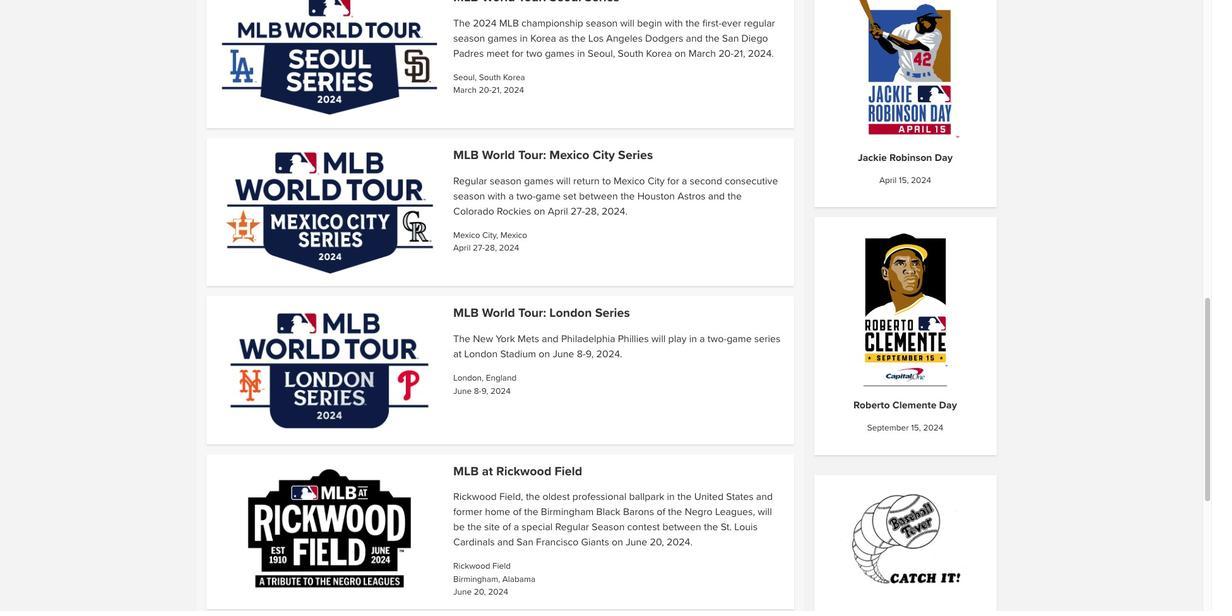 Task type: vqa. For each thing, say whether or not it's contained in the screenshot.
Film related to 1975 World Series Film
no



Task type: describe. For each thing, give the bounding box(es) containing it.
season up padres
[[454, 32, 485, 45]]

francisco
[[536, 536, 579, 549]]

roberto
[[854, 399, 890, 412]]

ever
[[722, 17, 742, 29]]

21, inside the 2024 mlb championship season will begin with the first-ever regular season games in korea as the los angeles dodgers and the san diego padres meet for two games in seoul, south korea on march 20-21, 2024.
[[734, 47, 746, 60]]

rickwood field birmingham, alabama june 20, 2024
[[454, 561, 536, 598]]

regular
[[744, 17, 775, 29]]

15, for clemente
[[911, 423, 921, 434]]

mexico city, mexico april 27-28, 2024
[[454, 230, 527, 253]]

will inside the regular season games will return to mexico city for a second consecutive season with a two-game set between the houston astros and the colorado rockies on april 27-28, 2024.
[[557, 175, 571, 188]]

set
[[563, 190, 577, 203]]

seoul, south korea march 20-21, 2024
[[454, 72, 525, 95]]

mlb for mlb at rickwood field
[[454, 464, 479, 479]]

san inside the 2024 mlb championship season will begin with the first-ever regular season games in korea as the los angeles dodgers and the san diego padres meet for two games in seoul, south korea on march 20-21, 2024.
[[722, 32, 739, 45]]

and inside the 2024 mlb championship season will begin with the first-ever regular season games in korea as the los angeles dodgers and the san diego padres meet for two games in seoul, south korea on march 20-21, 2024.
[[686, 32, 703, 45]]

2024 inside seoul, south korea march 20-21, 2024
[[504, 85, 524, 95]]

seoul, inside the 2024 mlb championship season will begin with the first-ever regular season games in korea as the los angeles dodgers and the san diego padres meet for two games in seoul, south korea on march 20-21, 2024.
[[588, 47, 615, 60]]

field inside the rickwood field birmingham, alabama june 20, 2024
[[493, 561, 511, 572]]

march inside seoul, south korea march 20-21, 2024
[[454, 85, 477, 95]]

england
[[486, 373, 517, 383]]

to
[[602, 175, 611, 188]]

the 2024 mlb championship season will begin with the first-ever regular season games in korea as the los angeles dodgers and the san diego padres meet for two games in seoul, south korea on march 20-21, 2024.
[[454, 17, 775, 60]]

series
[[755, 333, 781, 346]]

louis
[[735, 521, 758, 534]]

jackie robinson day
[[858, 151, 953, 164]]

0 vertical spatial series
[[618, 148, 653, 163]]

baseball fever. catch it! image
[[824, 486, 987, 603]]

london inside "the new york mets and philadelphia phillies will play in a two-game series at london stadium on june 8-9, 2024."
[[464, 348, 498, 361]]

tour: for london
[[518, 306, 546, 321]]

the for the new york mets and philadelphia phillies will play in a two-game series at london stadium on june 8-9, 2024.
[[454, 333, 471, 346]]

september
[[868, 423, 909, 434]]

a inside "the new york mets and philadelphia phillies will play in a two-game series at london stadium on june 8-9, 2024."
[[700, 333, 705, 346]]

will inside the 2024 mlb championship season will begin with the first-ever regular season games in korea as the los angeles dodgers and the san diego padres meet for two games in seoul, south korea on march 20-21, 2024.
[[620, 17, 635, 29]]

south inside seoul, south korea march 20-21, 2024
[[479, 72, 501, 83]]

28, inside the regular season games will return to mexico city for a second consecutive season with a two-game set between the houston astros and the colorado rockies on april 27-28, 2024.
[[585, 205, 599, 218]]

season up colorado
[[454, 190, 485, 203]]

regular inside rickwood field, the oldest professional ballpark in the united states and former home of the birmingham black barons of the negro leagues, will be the site of a special regular season contest between the st. louis cardinals and san francisco giants on june 20, 2024.
[[555, 521, 589, 534]]

in inside rickwood field, the oldest professional ballpark in the united states and former home of the birmingham black barons of the negro leagues, will be the site of a special regular season contest between the st. louis cardinals and san francisco giants on june 20, 2024.
[[667, 491, 675, 504]]

the left houston
[[621, 190, 635, 203]]

second
[[690, 175, 723, 188]]

regular season games will return to mexico city for a second consecutive season with a two-game set between the houston astros and the colorado rockies on april 27-28, 2024.
[[454, 175, 778, 218]]

2024 inside the rickwood field birmingham, alabama june 20, 2024
[[488, 587, 508, 598]]

cardinals
[[454, 536, 495, 549]]

diego
[[742, 32, 768, 45]]

st.
[[721, 521, 732, 534]]

first-
[[703, 17, 722, 29]]

a up rockies
[[509, 190, 514, 203]]

field,
[[499, 491, 523, 504]]

2024. inside rickwood field, the oldest professional ballpark in the united states and former home of the birmingham black barons of the negro leagues, will be the site of a special regular season contest between the st. louis cardinals and san francisco giants on june 20, 2024.
[[667, 536, 693, 549]]

will inside rickwood field, the oldest professional ballpark in the united states and former home of the birmingham black barons of the negro leagues, will be the site of a special regular season contest between the st. louis cardinals and san francisco giants on june 20, 2024.
[[758, 506, 772, 519]]

rockies
[[497, 205, 531, 218]]

in up two
[[520, 32, 528, 45]]

2024 inside the 2024 mlb championship season will begin with the first-ever regular season games in korea as the los angeles dodgers and the san diego padres meet for two games in seoul, south korea on march 20-21, 2024.
[[473, 17, 497, 29]]

season
[[592, 521, 625, 534]]

alabama
[[503, 574, 536, 585]]

birmingham,
[[454, 574, 500, 585]]

phillies
[[618, 333, 649, 346]]

1 vertical spatial at
[[482, 464, 493, 479]]

mlb at rickwood field link
[[454, 464, 784, 480]]

clemente
[[893, 399, 937, 412]]

june inside "the new york mets and philadelphia phillies will play in a two-game series at london stadium on june 8-9, 2024."
[[553, 348, 574, 361]]

world for mlb world tour: mexico city series
[[482, 148, 515, 163]]

san inside rickwood field, the oldest professional ballpark in the united states and former home of the birmingham black barons of the negro leagues, will be the site of a special regular season contest between the st. louis cardinals and san francisco giants on june 20, 2024.
[[517, 536, 534, 549]]

9, inside london, england june 8-9, 2024
[[482, 386, 488, 396]]

be
[[454, 521, 465, 534]]

special
[[522, 521, 553, 534]]

consecutive
[[725, 175, 778, 188]]

27- inside mexico city, mexico april 27-28, 2024
[[473, 243, 485, 253]]

the right field,
[[526, 491, 540, 504]]

september 15, 2024
[[868, 423, 944, 434]]

the up negro
[[678, 491, 692, 504]]

and down site
[[498, 536, 514, 549]]

and right the states
[[756, 491, 773, 504]]

2024. inside the 2024 mlb championship season will begin with the first-ever regular season games in korea as the los angeles dodgers and the san diego padres meet for two games in seoul, south korea on march 20-21, 2024.
[[748, 47, 774, 60]]

mlb world tour: london series link
[[454, 306, 784, 322]]

giants
[[581, 536, 609, 549]]

a inside rickwood field, the oldest professional ballpark in the united states and former home of the birmingham black barons of the negro leagues, will be the site of a special regular season contest between the st. louis cardinals and san francisco giants on june 20, 2024.
[[514, 521, 519, 534]]

professional
[[573, 491, 627, 504]]

2024. inside "the new york mets and philadelphia phillies will play in a two-game series at london stadium on june 8-9, 2024."
[[597, 348, 623, 361]]

a up astros
[[682, 175, 687, 188]]

at inside "the new york mets and philadelphia phillies will play in a two-game series at london stadium on june 8-9, 2024."
[[454, 348, 462, 361]]

20- inside seoul, south korea march 20-21, 2024
[[479, 85, 492, 95]]

robinson
[[890, 151, 933, 164]]

mlb world tour: mexico city series
[[454, 148, 653, 163]]

the down consecutive
[[728, 190, 742, 203]]

dodgers
[[645, 32, 684, 45]]

with inside the regular season games will return to mexico city for a second consecutive season with a two-game set between the houston astros and the colorado rockies on april 27-28, 2024.
[[488, 190, 506, 203]]

day for roberto clemente day
[[939, 399, 957, 412]]

oldest
[[543, 491, 570, 504]]

on inside rickwood field, the oldest professional ballpark in the united states and former home of the birmingham black barons of the negro leagues, will be the site of a special regular season contest between the st. louis cardinals and san francisco giants on june 20, 2024.
[[612, 536, 623, 549]]

states
[[726, 491, 754, 504]]

in down championship
[[577, 47, 585, 60]]

padres
[[454, 47, 484, 60]]

will inside "the new york mets and philadelphia phillies will play in a two-game series at london stadium on june 8-9, 2024."
[[652, 333, 666, 346]]

site
[[484, 521, 500, 534]]

two
[[526, 47, 543, 60]]

the for the 2024 mlb championship season will begin with the first-ever regular season games in korea as the los angeles dodgers and the san diego padres meet for two games in seoul, south korea on march 20-21, 2024.
[[454, 17, 471, 29]]

los
[[588, 32, 604, 45]]

between inside the regular season games will return to mexico city for a second consecutive season with a two-game set between the houston astros and the colorado rockies on april 27-28, 2024.
[[579, 190, 618, 203]]

return
[[573, 175, 600, 188]]

on inside the regular season games will return to mexico city for a second consecutive season with a two-game set between the houston astros and the colorado rockies on april 27-28, 2024.
[[534, 205, 545, 218]]

21, inside seoul, south korea march 20-21, 2024
[[492, 85, 502, 95]]

mexico up "return"
[[550, 148, 590, 163]]

march inside the 2024 mlb championship season will begin with the first-ever regular season games in korea as the los angeles dodgers and the san diego padres meet for two games in seoul, south korea on march 20-21, 2024.
[[689, 47, 716, 60]]

season up "los"
[[586, 17, 618, 29]]

mlb for mlb world tour: london series
[[454, 306, 479, 321]]

20, inside the rickwood field birmingham, alabama june 20, 2024
[[474, 587, 486, 598]]

on inside "the new york mets and philadelphia phillies will play in a two-game series at london stadium on june 8-9, 2024."
[[539, 348, 550, 361]]

8- inside "the new york mets and philadelphia phillies will play in a two-game series at london stadium on june 8-9, 2024."
[[577, 348, 586, 361]]

black
[[597, 506, 621, 519]]

9, inside "the new york mets and philadelphia phillies will play in a two-game series at london stadium on june 8-9, 2024."
[[586, 348, 594, 361]]

0 vertical spatial korea
[[531, 32, 556, 45]]

mlb at rickwood field
[[454, 464, 582, 479]]

ballpark
[[629, 491, 665, 504]]

regular inside the regular season games will return to mexico city for a second consecutive season with a two-game set between the houston astros and the colorado rockies on april 27-28, 2024.
[[454, 175, 487, 188]]

mexico left the city,
[[454, 230, 480, 241]]

8- inside london, england june 8-9, 2024
[[474, 386, 482, 396]]

city inside the regular season games will return to mexico city for a second consecutive season with a two-game set between the houston astros and the colorado rockies on april 27-28, 2024.
[[648, 175, 665, 188]]

0 vertical spatial rickwood
[[496, 464, 552, 479]]

20- inside the 2024 mlb championship season will begin with the first-ever regular season games in korea as the los angeles dodgers and the san diego padres meet for two games in seoul, south korea on march 20-21, 2024.
[[719, 47, 734, 60]]

0 vertical spatial city
[[593, 148, 615, 163]]

the left st.
[[704, 521, 718, 534]]

june inside rickwood field, the oldest professional ballpark in the united states and former home of the birmingham black barons of the negro leagues, will be the site of a special regular season contest between the st. louis cardinals and san francisco giants on june 20, 2024.
[[626, 536, 648, 549]]

for inside the regular season games will return to mexico city for a second consecutive season with a two-game set between the houston astros and the colorado rockies on april 27-28, 2024.
[[668, 175, 679, 188]]

the new york mets and philadelphia phillies will play in a two-game series at london stadium on june 8-9, 2024.
[[454, 333, 781, 361]]

seoul, inside seoul, south korea march 20-21, 2024
[[454, 72, 477, 83]]

day for jackie robinson day
[[935, 151, 953, 164]]

the down first-
[[706, 32, 720, 45]]



Task type: locate. For each thing, give the bounding box(es) containing it.
city up houston
[[648, 175, 665, 188]]

the up cardinals
[[468, 521, 482, 534]]

world up rockies
[[482, 148, 515, 163]]

0 horizontal spatial game
[[536, 190, 561, 203]]

will
[[620, 17, 635, 29], [557, 175, 571, 188], [652, 333, 666, 346], [758, 506, 772, 519]]

2024. down to
[[602, 205, 628, 218]]

for
[[512, 47, 524, 60], [668, 175, 679, 188]]

2024 down england at the left
[[491, 386, 511, 396]]

south
[[618, 47, 644, 60], [479, 72, 501, 83]]

0 vertical spatial 20-
[[719, 47, 734, 60]]

games inside the regular season games will return to mexico city for a second consecutive season with a two-game set between the houston astros and the colorado rockies on april 27-28, 2024.
[[524, 175, 554, 188]]

rickwood
[[496, 464, 552, 479], [454, 491, 497, 504], [454, 561, 490, 572]]

on down season
[[612, 536, 623, 549]]

in
[[520, 32, 528, 45], [577, 47, 585, 60], [689, 333, 697, 346], [667, 491, 675, 504]]

0 horizontal spatial regular
[[454, 175, 487, 188]]

tour: up rockies
[[518, 148, 546, 163]]

regular up colorado
[[454, 175, 487, 188]]

day right clemente
[[939, 399, 957, 412]]

2024 inside mexico city, mexico april 27-28, 2024
[[499, 243, 519, 253]]

0 horizontal spatial two-
[[517, 190, 536, 203]]

mlb inside mlb at rickwood field link
[[454, 464, 479, 479]]

20- down meet
[[479, 85, 492, 95]]

angeles
[[606, 32, 643, 45]]

2024. inside the regular season games will return to mexico city for a second consecutive season with a two-game set between the houston astros and the colorado rockies on april 27-28, 2024.
[[602, 205, 628, 218]]

york
[[496, 333, 515, 346]]

championship
[[522, 17, 584, 29]]

game inside the regular season games will return to mexico city for a second consecutive season with a two-game set between the houston astros and the colorado rockies on april 27-28, 2024.
[[536, 190, 561, 203]]

0 horizontal spatial of
[[503, 521, 511, 534]]

june down birmingham,
[[454, 587, 472, 598]]

april 15, 2024
[[880, 175, 932, 186]]

philadelphia
[[561, 333, 615, 346]]

0 horizontal spatial 28,
[[485, 243, 497, 253]]

city up to
[[593, 148, 615, 163]]

jackie robinson day - april 15 image
[[824, 0, 987, 142]]

for up houston
[[668, 175, 679, 188]]

8- down philadelphia
[[577, 348, 586, 361]]

houston
[[638, 190, 675, 203]]

series
[[618, 148, 653, 163], [595, 306, 630, 321]]

1 vertical spatial korea
[[646, 47, 672, 60]]

0 vertical spatial two-
[[517, 190, 536, 203]]

1 horizontal spatial 20-
[[719, 47, 734, 60]]

game inside "the new york mets and philadelphia phillies will play in a two-game series at london stadium on june 8-9, 2024."
[[727, 333, 752, 346]]

0 horizontal spatial city
[[593, 148, 615, 163]]

for left two
[[512, 47, 524, 60]]

mets
[[518, 333, 539, 346]]

mexico
[[550, 148, 590, 163], [614, 175, 645, 188], [454, 230, 480, 241], [501, 230, 527, 241]]

seoul, down padres
[[454, 72, 477, 83]]

1 horizontal spatial city
[[648, 175, 665, 188]]

1 world from the top
[[482, 148, 515, 163]]

1 horizontal spatial south
[[618, 47, 644, 60]]

south down angeles
[[618, 47, 644, 60]]

0 vertical spatial field
[[555, 464, 582, 479]]

at up london,
[[454, 348, 462, 361]]

1 horizontal spatial 8-
[[577, 348, 586, 361]]

20,
[[650, 536, 664, 549], [474, 587, 486, 598]]

london inside mlb world tour: london series link
[[550, 306, 592, 321]]

0 vertical spatial world
[[482, 148, 515, 163]]

1 horizontal spatial san
[[722, 32, 739, 45]]

0 vertical spatial between
[[579, 190, 618, 203]]

games down mlb world tour: mexico city series
[[524, 175, 554, 188]]

0 vertical spatial regular
[[454, 175, 487, 188]]

seoul,
[[588, 47, 615, 60], [454, 72, 477, 83]]

1 tour: from the top
[[518, 148, 546, 163]]

20-
[[719, 47, 734, 60], [479, 85, 492, 95]]

20, down contest
[[650, 536, 664, 549]]

1 horizontal spatial march
[[689, 47, 716, 60]]

2 tour: from the top
[[518, 306, 546, 321]]

between down negro
[[663, 521, 702, 534]]

0 horizontal spatial between
[[579, 190, 618, 203]]

the inside "the new york mets and philadelphia phillies will play in a two-game series at london stadium on june 8-9, 2024."
[[454, 333, 471, 346]]

the up padres
[[454, 17, 471, 29]]

london, england june 8-9, 2024
[[454, 373, 517, 396]]

1 vertical spatial 15,
[[911, 423, 921, 434]]

world for mlb world tour: london series
[[482, 306, 515, 321]]

2024 down alabama
[[488, 587, 508, 598]]

0 horizontal spatial south
[[479, 72, 501, 83]]

south inside the 2024 mlb championship season will begin with the first-ever regular season games in korea as the los angeles dodgers and the san diego padres meet for two games in seoul, south korea on march 20-21, 2024.
[[618, 47, 644, 60]]

0 vertical spatial san
[[722, 32, 739, 45]]

game
[[536, 190, 561, 203], [727, 333, 752, 346]]

colorado
[[454, 205, 494, 218]]

15, for robinson
[[899, 175, 909, 186]]

1 vertical spatial 27-
[[473, 243, 485, 253]]

1 vertical spatial south
[[479, 72, 501, 83]]

mlb inside mlb world tour: mexico city series link
[[454, 148, 479, 163]]

1 vertical spatial with
[[488, 190, 506, 203]]

9,
[[586, 348, 594, 361], [482, 386, 488, 396]]

1 vertical spatial 9,
[[482, 386, 488, 396]]

on
[[675, 47, 686, 60], [534, 205, 545, 218], [539, 348, 550, 361], [612, 536, 623, 549]]

march down first-
[[689, 47, 716, 60]]

rickwood up birmingham,
[[454, 561, 490, 572]]

for inside the 2024 mlb championship season will begin with the first-ever regular season games in korea as the los angeles dodgers and the san diego padres meet for two games in seoul, south korea on march 20-21, 2024.
[[512, 47, 524, 60]]

1 horizontal spatial two-
[[708, 333, 727, 346]]

tour: up the mets
[[518, 306, 546, 321]]

1 vertical spatial 28,
[[485, 243, 497, 253]]

barons
[[623, 506, 654, 519]]

two- inside the regular season games will return to mexico city for a second consecutive season with a two-game set between the houston astros and the colorado rockies on april 27-28, 2024.
[[517, 190, 536, 203]]

june down philadelphia
[[553, 348, 574, 361]]

south down meet
[[479, 72, 501, 83]]

london,
[[454, 373, 484, 383]]

and right the mets
[[542, 333, 559, 346]]

0 vertical spatial 27-
[[571, 205, 585, 218]]

0 vertical spatial for
[[512, 47, 524, 60]]

field
[[555, 464, 582, 479], [493, 561, 511, 572]]

1 vertical spatial game
[[727, 333, 752, 346]]

two- inside "the new york mets and philadelphia phillies will play in a two-game series at london stadium on june 8-9, 2024."
[[708, 333, 727, 346]]

season
[[586, 17, 618, 29], [454, 32, 485, 45], [490, 175, 522, 188], [454, 190, 485, 203]]

of
[[513, 506, 522, 519], [657, 506, 666, 519], [503, 521, 511, 534]]

on down dodgers
[[675, 47, 686, 60]]

two-
[[517, 190, 536, 203], [708, 333, 727, 346]]

june down contest
[[626, 536, 648, 549]]

the left negro
[[668, 506, 682, 519]]

21,
[[734, 47, 746, 60], [492, 85, 502, 95]]

1 vertical spatial series
[[595, 306, 630, 321]]

the
[[686, 17, 700, 29], [572, 32, 586, 45], [706, 32, 720, 45], [621, 190, 635, 203], [728, 190, 742, 203], [526, 491, 540, 504], [678, 491, 692, 504], [524, 506, 539, 519], [668, 506, 682, 519], [468, 521, 482, 534], [704, 521, 718, 534]]

1 vertical spatial tour:
[[518, 306, 546, 321]]

play
[[668, 333, 687, 346]]

0 horizontal spatial 9,
[[482, 386, 488, 396]]

tour:
[[518, 148, 546, 163], [518, 306, 546, 321]]

mlb inside mlb world tour: london series link
[[454, 306, 479, 321]]

0 vertical spatial 15,
[[899, 175, 909, 186]]

san down "special"
[[517, 536, 534, 549]]

mexico right to
[[614, 175, 645, 188]]

mlb
[[499, 17, 519, 29], [454, 148, 479, 163], [454, 306, 479, 321], [454, 464, 479, 479]]

as
[[559, 32, 569, 45]]

2024 up meet
[[473, 17, 497, 29]]

april down colorado
[[454, 243, 471, 253]]

0 vertical spatial london
[[550, 306, 592, 321]]

2 the from the top
[[454, 333, 471, 346]]

begin
[[637, 17, 662, 29]]

games down the as
[[545, 47, 575, 60]]

korea down dodgers
[[646, 47, 672, 60]]

1 horizontal spatial korea
[[531, 32, 556, 45]]

with inside the 2024 mlb championship season will begin with the first-ever regular season games in korea as the los angeles dodgers and the san diego padres meet for two games in seoul, south korea on march 20-21, 2024.
[[665, 17, 683, 29]]

korea down meet
[[503, 72, 525, 83]]

8- down london,
[[474, 386, 482, 396]]

will left play
[[652, 333, 666, 346]]

at up home
[[482, 464, 493, 479]]

a
[[682, 175, 687, 188], [509, 190, 514, 203], [700, 333, 705, 346], [514, 521, 519, 534]]

season up rockies
[[490, 175, 522, 188]]

june down london,
[[454, 386, 472, 396]]

contest
[[627, 521, 660, 534]]

rickwood up field,
[[496, 464, 552, 479]]

rickwood inside rickwood field, the oldest professional ballpark in the united states and former home of the birmingham black barons of the negro leagues, will be the site of a special regular season contest between the st. louis cardinals and san francisco giants on june 20, 2024.
[[454, 491, 497, 504]]

0 vertical spatial 9,
[[586, 348, 594, 361]]

15,
[[899, 175, 909, 186], [911, 423, 921, 434]]

0 vertical spatial 8-
[[577, 348, 586, 361]]

8-
[[577, 348, 586, 361], [474, 386, 482, 396]]

former
[[454, 506, 483, 519]]

1 vertical spatial rickwood
[[454, 491, 497, 504]]

april inside the regular season games will return to mexico city for a second consecutive season with a two-game set between the houston astros and the colorado rockies on april 27-28, 2024.
[[548, 205, 568, 218]]

games
[[488, 32, 518, 45], [545, 47, 575, 60], [524, 175, 554, 188]]

will up set at left
[[557, 175, 571, 188]]

0 vertical spatial the
[[454, 17, 471, 29]]

and
[[686, 32, 703, 45], [708, 190, 725, 203], [542, 333, 559, 346], [756, 491, 773, 504], [498, 536, 514, 549]]

0 horizontal spatial seoul,
[[454, 72, 477, 83]]

june inside the rickwood field birmingham, alabama june 20, 2024
[[454, 587, 472, 598]]

0 vertical spatial game
[[536, 190, 561, 203]]

of right site
[[503, 521, 511, 534]]

21, down diego
[[734, 47, 746, 60]]

2024
[[473, 17, 497, 29], [504, 85, 524, 95], [911, 175, 932, 186], [499, 243, 519, 253], [491, 386, 511, 396], [924, 423, 944, 434], [488, 587, 508, 598]]

field up alabama
[[493, 561, 511, 572]]

2024. down diego
[[748, 47, 774, 60]]

in right play
[[689, 333, 697, 346]]

1 horizontal spatial between
[[663, 521, 702, 534]]

world up york on the left bottom of the page
[[482, 306, 515, 321]]

9, down philadelphia
[[586, 348, 594, 361]]

between inside rickwood field, the oldest professional ballpark in the united states and former home of the birmingham black barons of the negro leagues, will be the site of a special regular season contest between the st. louis cardinals and san francisco giants on june 20, 2024.
[[663, 521, 702, 534]]

1 horizontal spatial with
[[665, 17, 683, 29]]

28, down the city,
[[485, 243, 497, 253]]

1 horizontal spatial at
[[482, 464, 493, 479]]

2024 down rockies
[[499, 243, 519, 253]]

birmingham
[[541, 506, 594, 519]]

1 vertical spatial between
[[663, 521, 702, 534]]

2024 inside london, england june 8-9, 2024
[[491, 386, 511, 396]]

korea
[[531, 32, 556, 45], [646, 47, 672, 60], [503, 72, 525, 83]]

1 vertical spatial field
[[493, 561, 511, 572]]

0 horizontal spatial 15,
[[899, 175, 909, 186]]

0 horizontal spatial 21,
[[492, 85, 502, 95]]

1 vertical spatial the
[[454, 333, 471, 346]]

rickwood for field
[[454, 561, 490, 572]]

0 vertical spatial 20,
[[650, 536, 664, 549]]

2 horizontal spatial april
[[880, 175, 897, 186]]

1 horizontal spatial of
[[513, 506, 522, 519]]

city,
[[482, 230, 498, 241]]

1 vertical spatial london
[[464, 348, 498, 361]]

the right the as
[[572, 32, 586, 45]]

0 horizontal spatial march
[[454, 85, 477, 95]]

series up phillies
[[595, 306, 630, 321]]

2 vertical spatial games
[[524, 175, 554, 188]]

0 horizontal spatial with
[[488, 190, 506, 203]]

1 vertical spatial for
[[668, 175, 679, 188]]

1 horizontal spatial game
[[727, 333, 752, 346]]

27- inside the regular season games will return to mexico city for a second consecutive season with a two-game set between the houston astros and the colorado rockies on april 27-28, 2024.
[[571, 205, 585, 218]]

28,
[[585, 205, 599, 218], [485, 243, 497, 253]]

and inside the regular season games will return to mexico city for a second consecutive season with a two-game set between the houston astros and the colorado rockies on april 27-28, 2024.
[[708, 190, 725, 203]]

1 horizontal spatial 27-
[[571, 205, 585, 218]]

the up "special"
[[524, 506, 539, 519]]

of down ballpark
[[657, 506, 666, 519]]

the inside the 2024 mlb championship season will begin with the first-ever regular season games in korea as the los angeles dodgers and the san diego padres meet for two games in seoul, south korea on march 20-21, 2024.
[[454, 17, 471, 29]]

1 horizontal spatial 15,
[[911, 423, 921, 434]]

and inside "the new york mets and philadelphia phillies will play in a two-game series at london stadium on june 8-9, 2024."
[[542, 333, 559, 346]]

0 vertical spatial 21,
[[734, 47, 746, 60]]

will up angeles
[[620, 17, 635, 29]]

1 horizontal spatial london
[[550, 306, 592, 321]]

2 world from the top
[[482, 306, 515, 321]]

world inside mlb world tour: mexico city series link
[[482, 148, 515, 163]]

with
[[665, 17, 683, 29], [488, 190, 506, 203]]

15, down clemente
[[911, 423, 921, 434]]

0 vertical spatial march
[[689, 47, 716, 60]]

2 vertical spatial korea
[[503, 72, 525, 83]]

a right play
[[700, 333, 705, 346]]

1 horizontal spatial field
[[555, 464, 582, 479]]

game left series
[[727, 333, 752, 346]]

0 vertical spatial at
[[454, 348, 462, 361]]

1 vertical spatial two-
[[708, 333, 727, 346]]

in right ballpark
[[667, 491, 675, 504]]

1 vertical spatial 21,
[[492, 85, 502, 95]]

1 vertical spatial regular
[[555, 521, 589, 534]]

28, inside mexico city, mexico april 27-28, 2024
[[485, 243, 497, 253]]

regular down the birmingham
[[555, 521, 589, 534]]

the left first-
[[686, 17, 700, 29]]

april down jackie
[[880, 175, 897, 186]]

on right rockies
[[534, 205, 545, 218]]

day
[[935, 151, 953, 164], [939, 399, 957, 412]]

city
[[593, 148, 615, 163], [648, 175, 665, 188]]

between
[[579, 190, 618, 203], [663, 521, 702, 534]]

mlb world tour: london series
[[454, 306, 630, 321]]

jackie
[[858, 151, 887, 164]]

world inside mlb world tour: london series link
[[482, 306, 515, 321]]

2024 down robinson
[[911, 175, 932, 186]]

leagues,
[[715, 506, 755, 519]]

27-
[[571, 205, 585, 218], [473, 243, 485, 253]]

with up rockies
[[488, 190, 506, 203]]

2 vertical spatial rickwood
[[454, 561, 490, 572]]

rickwood for field,
[[454, 491, 497, 504]]

korea up two
[[531, 32, 556, 45]]

tour: for mexico
[[518, 148, 546, 163]]

the
[[454, 17, 471, 29], [454, 333, 471, 346]]

rickwood field, the oldest professional ballpark in the united states and former home of the birmingham black barons of the negro leagues, will be the site of a special regular season contest between the st. louis cardinals and san francisco giants on june 20, 2024.
[[454, 491, 773, 549]]

on down the mets
[[539, 348, 550, 361]]

0 vertical spatial april
[[880, 175, 897, 186]]

stadium
[[500, 348, 536, 361]]

1 horizontal spatial seoul,
[[588, 47, 615, 60]]

mlb for mlb world tour: mexico city series
[[454, 148, 479, 163]]

in inside "the new york mets and philadelphia phillies will play in a two-game series at london stadium on june 8-9, 2024."
[[689, 333, 697, 346]]

2 horizontal spatial korea
[[646, 47, 672, 60]]

negro
[[685, 506, 713, 519]]

1 vertical spatial games
[[545, 47, 575, 60]]

1 vertical spatial 8-
[[474, 386, 482, 396]]

1 vertical spatial san
[[517, 536, 534, 549]]

2024. down negro
[[667, 536, 693, 549]]

mlb up meet
[[499, 17, 519, 29]]

1 horizontal spatial 9,
[[586, 348, 594, 361]]

roberto clemente day
[[854, 399, 957, 412]]

mlb up new
[[454, 306, 479, 321]]

1 horizontal spatial 20,
[[650, 536, 664, 549]]

0 horizontal spatial for
[[512, 47, 524, 60]]

2 horizontal spatial of
[[657, 506, 666, 519]]

1 vertical spatial april
[[548, 205, 568, 218]]

united
[[695, 491, 724, 504]]

field up oldest
[[555, 464, 582, 479]]

mexico right the city,
[[501, 230, 527, 241]]

1 the from the top
[[454, 17, 471, 29]]

27- down set at left
[[571, 205, 585, 218]]

san
[[722, 32, 739, 45], [517, 536, 534, 549]]

and down the second
[[708, 190, 725, 203]]

0 vertical spatial games
[[488, 32, 518, 45]]

london down new
[[464, 348, 498, 361]]

1 vertical spatial 20,
[[474, 587, 486, 598]]

1 horizontal spatial 28,
[[585, 205, 599, 218]]

two- up rockies
[[517, 190, 536, 203]]

2 vertical spatial april
[[454, 243, 471, 253]]

0 horizontal spatial 27-
[[473, 243, 485, 253]]

20, inside rickwood field, the oldest professional ballpark in the united states and former home of the birmingham black barons of the negro leagues, will be the site of a special regular season contest between the st. louis cardinals and san francisco giants on june 20, 2024.
[[650, 536, 664, 549]]

0 vertical spatial seoul,
[[588, 47, 615, 60]]

mexico inside the regular season games will return to mexico city for a second consecutive season with a two-game set between the houston astros and the colorado rockies on april 27-28, 2024.
[[614, 175, 645, 188]]

june
[[553, 348, 574, 361], [454, 386, 472, 396], [626, 536, 648, 549], [454, 587, 472, 598]]

2024 down clemente
[[924, 423, 944, 434]]

korea inside seoul, south korea march 20-21, 2024
[[503, 72, 525, 83]]

and down first-
[[686, 32, 703, 45]]

on inside the 2024 mlb championship season will begin with the first-ever regular season games in korea as the los angeles dodgers and the san diego padres meet for two games in seoul, south korea on march 20-21, 2024.
[[675, 47, 686, 60]]

new
[[473, 333, 493, 346]]

0 vertical spatial 28,
[[585, 205, 599, 218]]

april down set at left
[[548, 205, 568, 218]]

2024 down meet
[[504, 85, 524, 95]]

0 horizontal spatial 8-
[[474, 386, 482, 396]]

mlb inside the 2024 mlb championship season will begin with the first-ever regular season games in korea as the los angeles dodgers and the san diego padres meet for two games in seoul, south korea on march 20-21, 2024.
[[499, 17, 519, 29]]

june inside london, england june 8-9, 2024
[[454, 386, 472, 396]]

april inside mexico city, mexico april 27-28, 2024
[[454, 243, 471, 253]]

0 horizontal spatial london
[[464, 348, 498, 361]]

home
[[485, 506, 510, 519]]

mlb world tour: mexico city series link
[[454, 148, 784, 164]]

meet
[[487, 47, 509, 60]]

0 vertical spatial tour:
[[518, 148, 546, 163]]

rickwood inside the rickwood field birmingham, alabama june 20, 2024
[[454, 561, 490, 572]]

astros
[[678, 190, 706, 203]]

will right leagues, in the bottom right of the page
[[758, 506, 772, 519]]

9, down london,
[[482, 386, 488, 396]]

1 vertical spatial march
[[454, 85, 477, 95]]

0 horizontal spatial 20-
[[479, 85, 492, 95]]



